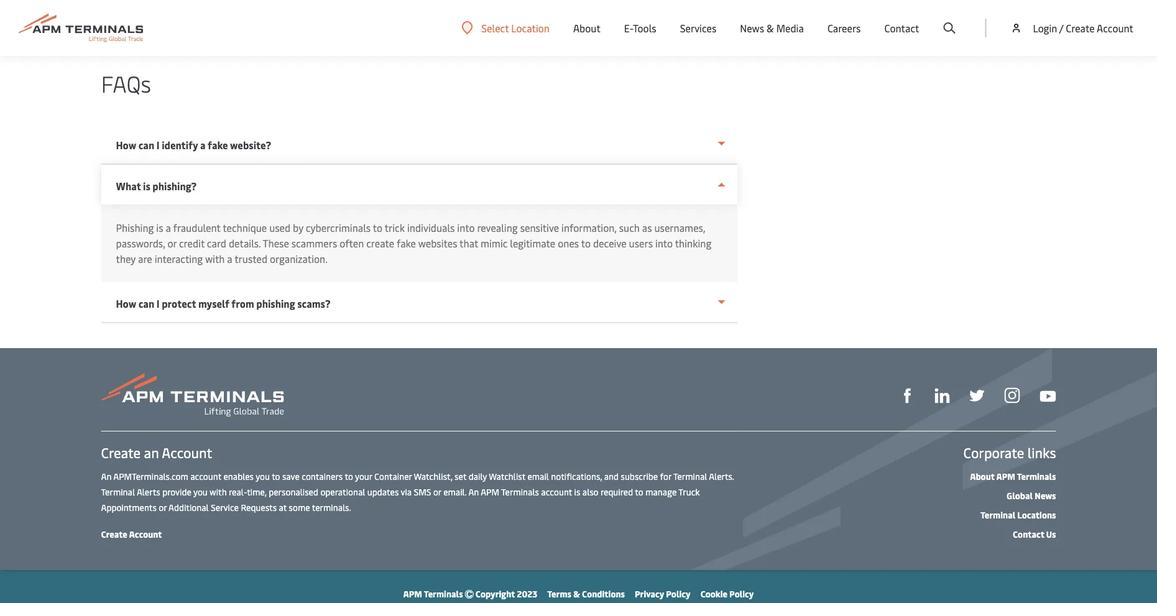 Task type: describe. For each thing, give the bounding box(es) containing it.
location
[[511, 21, 550, 35]]

set
[[455, 470, 466, 482]]

ⓒ
[[465, 588, 474, 599]]

is for phishing
[[156, 221, 163, 234]]

media
[[776, 21, 804, 35]]

phishing
[[256, 297, 295, 310]]

you tube link
[[1040, 387, 1056, 403]]

that
[[460, 237, 478, 250]]

faqs
[[101, 68, 151, 98]]

links
[[1028, 443, 1056, 462]]

identify
[[162, 138, 198, 152]]

can for protect
[[138, 297, 154, 310]]

shape link
[[900, 386, 915, 403]]

service
[[211, 501, 239, 513]]

apm left ⓒ at the left bottom of page
[[403, 588, 422, 599]]

can for identify
[[138, 138, 154, 152]]

card
[[207, 237, 226, 250]]

create account link
[[101, 528, 162, 540]]

watchlist,
[[414, 470, 452, 482]]

contact your local apm terminals facility
[[101, 13, 725, 42]]

about for about apm terminals
[[970, 470, 995, 482]]

terminals.
[[312, 501, 351, 513]]

local
[[702, 13, 725, 26]]

locations
[[1017, 509, 1056, 520]]

fraudulent
[[173, 221, 221, 234]]

i for protect
[[157, 297, 160, 310]]

0 vertical spatial terminal
[[673, 470, 707, 482]]

tools
[[633, 21, 656, 35]]

news & media
[[740, 21, 804, 35]]

trusted
[[235, 252, 267, 266]]

these
[[263, 237, 289, 250]]

linkedin image
[[935, 388, 950, 403]]

such
[[619, 221, 640, 234]]

& for terms
[[573, 588, 580, 599]]

twitter image
[[970, 388, 985, 403]]

careers
[[828, 21, 861, 35]]

how for how can i protect myself from phishing scams?
[[116, 297, 136, 310]]

terms & conditions link
[[547, 588, 625, 599]]

0 horizontal spatial into
[[457, 221, 475, 234]]

phishing
[[116, 221, 154, 234]]

as
[[642, 221, 652, 234]]

what is phishing? button
[[101, 165, 738, 205]]

2 vertical spatial a
[[227, 252, 232, 266]]

youtube image
[[1040, 391, 1056, 402]]

global
[[1007, 489, 1033, 501]]

terminals inside an apmterminals.com account enables you to save containers to your container watchlist, set daily watchlist email notifications, and subscribe for terminal alerts. terminal alerts provide you with real-time, personalised operational updates via sms or email. an apm terminals account is also required to manage truck appointments or additional service requests at some terminals.
[[501, 486, 539, 497]]

additional
[[169, 501, 209, 513]]

is for what
[[143, 179, 150, 193]]

login / create account link
[[1010, 0, 1134, 56]]

websites
[[418, 237, 457, 250]]

technique
[[223, 221, 267, 234]]

global news link
[[1007, 489, 1056, 501]]

2 horizontal spatial terminal
[[980, 509, 1016, 520]]

create account
[[101, 528, 162, 540]]

0 horizontal spatial account
[[190, 470, 221, 482]]

terms & conditions
[[547, 588, 625, 599]]

by
[[293, 221, 303, 234]]

2 horizontal spatial or
[[433, 486, 441, 497]]

to left save
[[272, 470, 280, 482]]

and
[[604, 470, 619, 482]]

alerts.
[[709, 470, 734, 482]]

to down subscribe
[[635, 486, 643, 497]]

conditions
[[582, 588, 625, 599]]

instagram image
[[1005, 388, 1020, 403]]

save
[[282, 470, 300, 482]]

contact us link
[[1013, 528, 1056, 540]]

interacting
[[155, 252, 203, 266]]

privacy policy link
[[635, 588, 691, 599]]

create for create account
[[101, 528, 127, 540]]

daily
[[469, 470, 487, 482]]

terms
[[547, 588, 571, 599]]

trick
[[385, 221, 405, 234]]

credit
[[179, 237, 205, 250]]

manage
[[646, 486, 677, 497]]

your inside an apmterminals.com account enables you to save containers to your container watchlist, set daily watchlist email notifications, and subscribe for terminal alerts. terminal alerts provide you with real-time, personalised operational updates via sms or email. an apm terminals account is also required to manage truck appointments or additional service requests at some terminals.
[[355, 470, 372, 482]]

your inside contact your local apm terminals facility
[[679, 13, 700, 26]]

policy for privacy policy
[[666, 588, 691, 599]]

how can i identify a fake website? button
[[101, 124, 738, 165]]

contact your local apm terminals facility link
[[101, 13, 725, 42]]

details.
[[229, 237, 261, 250]]

services button
[[680, 0, 717, 56]]

containers
[[302, 470, 343, 482]]

information,
[[562, 221, 617, 234]]

login / create account
[[1033, 21, 1134, 35]]

cookie
[[701, 588, 727, 599]]

select
[[481, 21, 509, 35]]

deceive
[[593, 237, 627, 250]]

time,
[[247, 486, 267, 497]]

1 vertical spatial account
[[162, 443, 212, 462]]

with inside an apmterminals.com account enables you to save containers to your container watchlist, set daily watchlist email notifications, and subscribe for terminal alerts. terminal alerts provide you with real-time, personalised operational updates via sms or email. an apm terminals account is also required to manage truck appointments or additional service requests at some terminals.
[[210, 486, 227, 497]]

real-
[[229, 486, 247, 497]]

news & media button
[[740, 0, 804, 56]]

linkedin__x28_alt_x29__3_ link
[[935, 386, 950, 403]]

phishing?
[[153, 179, 197, 193]]

cybercriminals
[[306, 221, 371, 234]]

personalised
[[269, 486, 318, 497]]

1 vertical spatial terminal
[[101, 486, 135, 497]]

what is phishing? element
[[101, 205, 738, 282]]

email.
[[443, 486, 467, 497]]



Task type: vqa. For each thing, say whether or not it's contained in the screenshot.
second TIME from right
no



Task type: locate. For each thing, give the bounding box(es) containing it.
0 vertical spatial i
[[157, 138, 160, 152]]

i for identify
[[157, 138, 160, 152]]

apmterminals.com
[[113, 470, 188, 482]]

0 horizontal spatial &
[[573, 588, 580, 599]]

an
[[144, 443, 159, 462]]

usernames,
[[654, 221, 706, 234]]

1 vertical spatial can
[[138, 297, 154, 310]]

1 vertical spatial i
[[157, 297, 160, 310]]

1 vertical spatial with
[[210, 486, 227, 497]]

0 vertical spatial contact
[[884, 21, 919, 35]]

i inside dropdown button
[[157, 138, 160, 152]]

news up locations
[[1035, 489, 1056, 501]]

0 vertical spatial how
[[116, 138, 136, 152]]

account right 'an' at left
[[162, 443, 212, 462]]

0 vertical spatial account
[[190, 470, 221, 482]]

or right sms
[[433, 486, 441, 497]]

1 vertical spatial create
[[101, 443, 141, 462]]

1 vertical spatial &
[[573, 588, 580, 599]]

0 vertical spatial about
[[573, 21, 601, 35]]

i
[[157, 138, 160, 152], [157, 297, 160, 310]]

how up what
[[116, 138, 136, 152]]

2 policy from the left
[[729, 588, 754, 599]]

0 vertical spatial is
[[143, 179, 150, 193]]

create down appointments on the left bottom of the page
[[101, 528, 127, 540]]

0 vertical spatial account
[[1097, 21, 1134, 35]]

create for create an account
[[101, 443, 141, 462]]

0 horizontal spatial terminal
[[101, 486, 135, 497]]

terminal down global
[[980, 509, 1016, 520]]

create left 'an' at left
[[101, 443, 141, 462]]

to up create at the top of the page
[[373, 221, 382, 234]]

can left 'identify'
[[138, 138, 154, 152]]

1 horizontal spatial fake
[[397, 237, 416, 250]]

your
[[679, 13, 700, 26], [355, 470, 372, 482]]

fake left website? in the left top of the page
[[208, 138, 228, 152]]

1 horizontal spatial or
[[167, 237, 177, 250]]

terminal up truck
[[673, 470, 707, 482]]

2 can from the top
[[138, 297, 154, 310]]

updates
[[367, 486, 399, 497]]

or
[[167, 237, 177, 250], [433, 486, 441, 497], [159, 501, 167, 513]]

e-tools
[[624, 21, 656, 35]]

i left 'identify'
[[157, 138, 160, 152]]

2 vertical spatial or
[[159, 501, 167, 513]]

a
[[200, 138, 205, 152], [166, 221, 171, 234], [227, 252, 232, 266]]

can inside dropdown button
[[138, 138, 154, 152]]

1 vertical spatial is
[[156, 221, 163, 234]]

0 horizontal spatial contact
[[884, 21, 919, 35]]

1 vertical spatial account
[[541, 486, 572, 497]]

for
[[660, 470, 671, 482]]

is left also
[[574, 486, 580, 497]]

some
[[289, 501, 310, 513]]

account left the enables
[[190, 470, 221, 482]]

1 horizontal spatial is
[[156, 221, 163, 234]]

terminals inside contact your local apm terminals facility
[[125, 28, 169, 42]]

contact down locations
[[1013, 528, 1044, 540]]

0 horizontal spatial your
[[355, 470, 372, 482]]

into up that
[[457, 221, 475, 234]]

enables
[[223, 470, 254, 482]]

an apmterminals.com account enables you to save containers to your container watchlist, set daily watchlist email notifications, and subscribe for terminal alerts. terminal alerts provide you with real-time, personalised operational updates via sms or email. an apm terminals account is also required to manage truck appointments or additional service requests at some terminals.
[[101, 470, 734, 513]]

1 horizontal spatial your
[[679, 13, 700, 26]]

contact
[[642, 13, 677, 26]]

an
[[101, 470, 111, 482], [468, 486, 479, 497]]

0 horizontal spatial or
[[159, 501, 167, 513]]

contact
[[884, 21, 919, 35], [1013, 528, 1044, 540]]

notifications,
[[551, 470, 602, 482]]

account
[[1097, 21, 1134, 35], [162, 443, 212, 462], [129, 528, 162, 540]]

is inside an apmterminals.com account enables you to save containers to your container watchlist, set daily watchlist email notifications, and subscribe for terminal alerts. terminal alerts provide you with real-time, personalised operational updates via sms or email. an apm terminals account is also required to manage truck appointments or additional service requests at some terminals.
[[574, 486, 580, 497]]

or down provide
[[159, 501, 167, 513]]

0 horizontal spatial is
[[143, 179, 150, 193]]

terminals left "facility"
[[125, 28, 169, 42]]

2023
[[517, 588, 537, 599]]

a inside dropdown button
[[200, 138, 205, 152]]

container
[[374, 470, 412, 482]]

you up time,
[[256, 470, 270, 482]]

1 i from the top
[[157, 138, 160, 152]]

policy right "privacy"
[[666, 588, 691, 599]]

1 horizontal spatial account
[[541, 486, 572, 497]]

terminal locations
[[980, 509, 1056, 520]]

news left media at the right top of the page
[[740, 21, 764, 35]]

myself
[[198, 297, 229, 310]]

account right /
[[1097, 21, 1134, 35]]

1 vertical spatial into
[[655, 237, 673, 250]]

account down appointments on the left bottom of the page
[[129, 528, 162, 540]]

apm inside an apmterminals.com account enables you to save containers to your container watchlist, set daily watchlist email notifications, and subscribe for terminal alerts. terminal alerts provide you with real-time, personalised operational updates via sms or email. an apm terminals account is also required to manage truck appointments or additional service requests at some terminals.
[[481, 486, 499, 497]]

truck
[[679, 486, 700, 497]]

& for news
[[767, 21, 774, 35]]

to up operational
[[345, 470, 353, 482]]

you up additional
[[193, 486, 208, 497]]

contact for contact
[[884, 21, 919, 35]]

can inside "dropdown button"
[[138, 297, 154, 310]]

how inside the how can i protect myself from phishing scams? "dropdown button"
[[116, 297, 136, 310]]

how can i protect myself from phishing scams? button
[[101, 282, 738, 323]]

you
[[256, 470, 270, 482], [193, 486, 208, 497]]

about
[[573, 21, 601, 35], [970, 470, 995, 482]]

0 horizontal spatial about
[[573, 21, 601, 35]]

about for about
[[573, 21, 601, 35]]

corporate links
[[963, 443, 1056, 462]]

often
[[340, 237, 364, 250]]

1 vertical spatial or
[[433, 486, 441, 497]]

1 horizontal spatial news
[[1035, 489, 1056, 501]]

account down email
[[541, 486, 572, 497]]

1 horizontal spatial terminal
[[673, 470, 707, 482]]

ones
[[558, 237, 579, 250]]

into
[[457, 221, 475, 234], [655, 237, 673, 250]]

contact right careers
[[884, 21, 919, 35]]

how can i identify a fake website?
[[116, 138, 271, 152]]

0 vertical spatial news
[[740, 21, 764, 35]]

or inside phishing is a fraudulent technique used by cybercriminals to trick individuals into revealing sensitive information, such as usernames, passwords, or credit card details. these scammers often create fake websites that mimic legitimate ones to deceive users into thinking they are interacting with a trusted organization.
[[167, 237, 177, 250]]

facebook image
[[900, 388, 915, 403]]

protect
[[162, 297, 196, 310]]

0 vertical spatial &
[[767, 21, 774, 35]]

0 vertical spatial an
[[101, 470, 111, 482]]

1 horizontal spatial policy
[[729, 588, 754, 599]]

apm up faqs
[[101, 28, 123, 42]]

1 vertical spatial contact
[[1013, 528, 1044, 540]]

mimic
[[481, 237, 508, 250]]

news inside popup button
[[740, 21, 764, 35]]

login
[[1033, 21, 1057, 35]]

scams?
[[297, 297, 331, 310]]

us
[[1046, 528, 1056, 540]]

1 vertical spatial fake
[[397, 237, 416, 250]]

provide
[[162, 486, 191, 497]]

terminal up appointments on the left bottom of the page
[[101, 486, 135, 497]]

can
[[138, 138, 154, 152], [138, 297, 154, 310]]

1 horizontal spatial contact
[[1013, 528, 1044, 540]]

0 vertical spatial your
[[679, 13, 700, 26]]

0 vertical spatial with
[[205, 252, 225, 266]]

terminals down watchlist
[[501, 486, 539, 497]]

also
[[582, 486, 598, 497]]

0 horizontal spatial you
[[193, 486, 208, 497]]

0 horizontal spatial a
[[166, 221, 171, 234]]

watchlist
[[489, 470, 525, 482]]

create
[[1066, 21, 1095, 35], [101, 443, 141, 462], [101, 528, 127, 540]]

policy for cookie policy
[[729, 588, 754, 599]]

1 horizontal spatial a
[[200, 138, 205, 152]]

apmt footer logo image
[[101, 373, 284, 417]]

0 horizontal spatial news
[[740, 21, 764, 35]]

about button
[[573, 0, 601, 56]]

create an account
[[101, 443, 212, 462]]

they
[[116, 252, 136, 266]]

0 vertical spatial or
[[167, 237, 177, 250]]

copyright
[[476, 588, 515, 599]]

0 vertical spatial a
[[200, 138, 205, 152]]

terminals
[[125, 28, 169, 42], [1017, 470, 1056, 482], [501, 486, 539, 497], [424, 588, 463, 599]]

legitimate
[[510, 237, 555, 250]]

privacy policy
[[635, 588, 691, 599]]

an down daily
[[468, 486, 479, 497]]

apm down daily
[[481, 486, 499, 497]]

about left e-
[[573, 21, 601, 35]]

1 horizontal spatial about
[[970, 470, 995, 482]]

2 vertical spatial create
[[101, 528, 127, 540]]

is up the passwords, at the top left of the page
[[156, 221, 163, 234]]

select location
[[481, 21, 550, 35]]

cookie policy link
[[701, 588, 754, 599]]

1 vertical spatial your
[[355, 470, 372, 482]]

0 horizontal spatial fake
[[208, 138, 228, 152]]

0 horizontal spatial an
[[101, 470, 111, 482]]

1 horizontal spatial you
[[256, 470, 270, 482]]

about apm terminals link
[[970, 470, 1056, 482]]

2 i from the top
[[157, 297, 160, 310]]

is inside phishing is a fraudulent technique used by cybercriminals to trick individuals into revealing sensitive information, such as usernames, passwords, or credit card details. these scammers often create fake websites that mimic legitimate ones to deceive users into thinking they are interacting with a trusted organization.
[[156, 221, 163, 234]]

0 horizontal spatial policy
[[666, 588, 691, 599]]

appointments
[[101, 501, 157, 513]]

terminals up global news
[[1017, 470, 1056, 482]]

& inside popup button
[[767, 21, 774, 35]]

how down the they
[[116, 297, 136, 310]]

a left trusted
[[227, 252, 232, 266]]

with inside phishing is a fraudulent technique used by cybercriminals to trick individuals into revealing sensitive information, such as usernames, passwords, or credit card details. these scammers often create fake websites that mimic legitimate ones to deceive users into thinking they are interacting with a trusted organization.
[[205, 252, 225, 266]]

to
[[373, 221, 382, 234], [581, 237, 591, 250], [272, 470, 280, 482], [345, 470, 353, 482], [635, 486, 643, 497]]

1 vertical spatial about
[[970, 470, 995, 482]]

how for how can i identify a fake website?
[[116, 138, 136, 152]]

from
[[232, 297, 254, 310]]

your up updates
[[355, 470, 372, 482]]

about down corporate
[[970, 470, 995, 482]]

your left the local
[[679, 13, 700, 26]]

can left protect at the left of page
[[138, 297, 154, 310]]

2 how from the top
[[116, 297, 136, 310]]

2 vertical spatial account
[[129, 528, 162, 540]]

0 vertical spatial create
[[1066, 21, 1095, 35]]

contact for contact us
[[1013, 528, 1044, 540]]

into down usernames,
[[655, 237, 673, 250]]

1 vertical spatial a
[[166, 221, 171, 234]]

passwords,
[[116, 237, 165, 250]]

terminal locations link
[[980, 509, 1056, 520]]

services
[[680, 21, 717, 35]]

cookie policy
[[701, 588, 754, 599]]

2 vertical spatial terminal
[[980, 509, 1016, 520]]

a right 'identify'
[[200, 138, 205, 152]]

terminal
[[673, 470, 707, 482], [101, 486, 135, 497], [980, 509, 1016, 520]]

a left fraudulent
[[166, 221, 171, 234]]

an up appointments on the left bottom of the page
[[101, 470, 111, 482]]

organization.
[[270, 252, 328, 266]]

& left media at the right top of the page
[[767, 21, 774, 35]]

0 vertical spatial can
[[138, 138, 154, 152]]

terminals left ⓒ at the left bottom of page
[[424, 588, 463, 599]]

is right what
[[143, 179, 150, 193]]

requests
[[241, 501, 277, 513]]

fake inside dropdown button
[[208, 138, 228, 152]]

i left protect at the left of page
[[157, 297, 160, 310]]

create right /
[[1066, 21, 1095, 35]]

i inside "dropdown button"
[[157, 297, 160, 310]]

scammers
[[291, 237, 337, 250]]

policy
[[666, 588, 691, 599], [729, 588, 754, 599]]

1 policy from the left
[[666, 588, 691, 599]]

or up interacting
[[167, 237, 177, 250]]

policy right cookie
[[729, 588, 754, 599]]

with up service at left
[[210, 486, 227, 497]]

with down 'card'
[[205, 252, 225, 266]]

1 horizontal spatial &
[[767, 21, 774, 35]]

users
[[629, 237, 653, 250]]

1 vertical spatial news
[[1035, 489, 1056, 501]]

corporate
[[963, 443, 1024, 462]]

select location button
[[462, 21, 550, 35]]

what is phishing?
[[116, 179, 197, 193]]

create
[[366, 237, 394, 250]]

1 vertical spatial you
[[193, 486, 208, 497]]

& right terms
[[573, 588, 580, 599]]

0 vertical spatial you
[[256, 470, 270, 482]]

1 horizontal spatial into
[[655, 237, 673, 250]]

fake down 'trick'
[[397, 237, 416, 250]]

how can i protect myself from phishing scams?
[[116, 297, 331, 310]]

1 can from the top
[[138, 138, 154, 152]]

news
[[740, 21, 764, 35], [1035, 489, 1056, 501]]

is inside dropdown button
[[143, 179, 150, 193]]

1 horizontal spatial an
[[468, 486, 479, 497]]

2 horizontal spatial a
[[227, 252, 232, 266]]

alerts
[[137, 486, 160, 497]]

0 vertical spatial into
[[457, 221, 475, 234]]

1 how from the top
[[116, 138, 136, 152]]

1 vertical spatial an
[[468, 486, 479, 497]]

revealing
[[477, 221, 518, 234]]

2 vertical spatial is
[[574, 486, 580, 497]]

thinking
[[675, 237, 712, 250]]

1 vertical spatial how
[[116, 297, 136, 310]]

0 vertical spatial fake
[[208, 138, 228, 152]]

2 horizontal spatial is
[[574, 486, 580, 497]]

email
[[528, 470, 549, 482]]

fake inside phishing is a fraudulent technique used by cybercriminals to trick individuals into revealing sensitive information, such as usernames, passwords, or credit card details. these scammers often create fake websites that mimic legitimate ones to deceive users into thinking they are interacting with a trusted organization.
[[397, 237, 416, 250]]

apm up global
[[996, 470, 1015, 482]]

to down information,
[[581, 237, 591, 250]]

apm inside contact your local apm terminals facility
[[101, 28, 123, 42]]

how inside the how can i identify a fake website? dropdown button
[[116, 138, 136, 152]]



